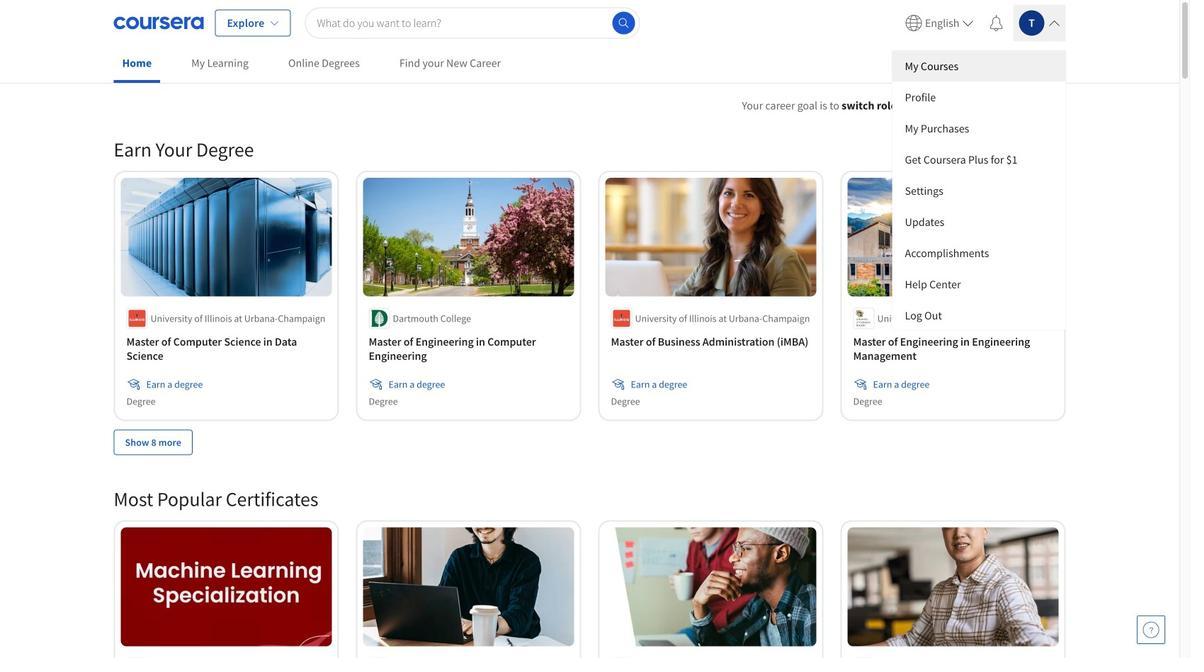 Task type: locate. For each thing, give the bounding box(es) containing it.
help center image
[[1143, 622, 1160, 639]]

region
[[674, 117, 1135, 240]]

menu
[[893, 51, 1067, 330]]

None search field
[[305, 7, 640, 39]]



Task type: vqa. For each thing, say whether or not it's contained in the screenshot.
'region'
yes



Task type: describe. For each thing, give the bounding box(es) containing it.
earn your degree collection element
[[105, 114, 1075, 478]]

What do you want to learn? text field
[[305, 7, 640, 39]]

most popular certificates collection element
[[105, 464, 1075, 659]]

coursera image
[[114, 12, 204, 34]]



